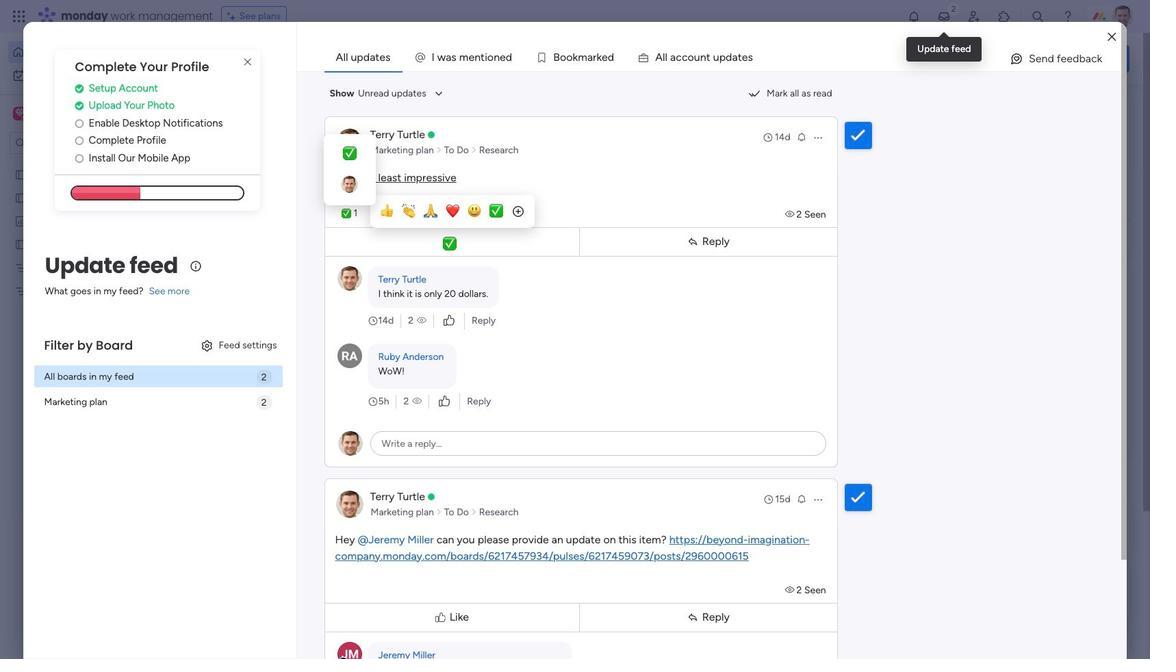 Task type: describe. For each thing, give the bounding box(es) containing it.
v2 user feedback image
[[936, 51, 946, 66]]

options image
[[813, 132, 824, 143]]

2 element
[[350, 516, 366, 532]]

monday marketplace image
[[998, 10, 1012, 23]]

1 check circle image from the top
[[75, 83, 84, 94]]

0 vertical spatial dapulse x slim image
[[239, 54, 256, 71]]

contact sales element
[[925, 631, 1130, 660]]

1 horizontal spatial add to favorites image
[[630, 250, 644, 264]]

remove from favorites image
[[406, 250, 420, 264]]

public dashboard image
[[677, 250, 692, 265]]

terry turtle image
[[1112, 5, 1134, 27]]

see plans image
[[227, 9, 240, 24]]

public board image down public dashboard image
[[14, 238, 27, 251]]

quick search results list box
[[212, 128, 892, 477]]

workspace selection element
[[13, 105, 114, 123]]

2 workspace image from the left
[[15, 106, 25, 121]]

v2 bolt switch image
[[1043, 51, 1051, 66]]

invite members image
[[968, 10, 982, 23]]

notifications image
[[908, 10, 921, 23]]

1 horizontal spatial dapulse x slim image
[[1110, 99, 1126, 116]]

update feed image
[[938, 10, 951, 23]]

public board image up public dashboard image
[[14, 191, 27, 204]]

public dashboard image
[[14, 214, 27, 227]]

1 slider arrow image from the top
[[471, 144, 477, 157]]

getting started element
[[925, 499, 1130, 554]]

close recently visited image
[[212, 112, 228, 128]]

reminder image
[[796, 131, 807, 142]]



Task type: locate. For each thing, give the bounding box(es) containing it.
circle o image
[[75, 153, 84, 164]]

2 check circle image from the top
[[75, 101, 84, 111]]

circle o image up search in workspace field
[[75, 118, 84, 129]]

slider arrow image
[[436, 144, 442, 157], [436, 506, 442, 520]]

v2 seen image
[[785, 209, 797, 220], [417, 314, 427, 328], [413, 395, 422, 409], [785, 585, 797, 596]]

0 vertical spatial slider arrow image
[[471, 144, 477, 157]]

0 vertical spatial v2 like image
[[444, 313, 455, 328]]

2 slider arrow image from the top
[[471, 506, 477, 520]]

1 vertical spatial check circle image
[[75, 101, 84, 111]]

0 vertical spatial add to favorites image
[[630, 250, 644, 264]]

0 vertical spatial option
[[8, 41, 166, 63]]

Search in workspace field
[[29, 135, 114, 151]]

slider arrow image
[[471, 144, 477, 157], [471, 506, 477, 520]]

2 vertical spatial option
[[0, 162, 175, 165]]

tab list
[[324, 44, 1122, 71]]

component image
[[453, 272, 465, 284]]

0 vertical spatial slider arrow image
[[436, 144, 442, 157]]

help image
[[1062, 10, 1075, 23]]

slider arrow image for first slider arrow icon
[[436, 144, 442, 157]]

list box
[[0, 160, 175, 487]]

0 horizontal spatial add to favorites image
[[406, 418, 420, 432]]

0 vertical spatial check circle image
[[75, 83, 84, 94]]

circle o image
[[75, 118, 84, 129], [75, 136, 84, 146]]

2 circle o image from the top
[[75, 136, 84, 146]]

1 vertical spatial dapulse x slim image
[[1110, 99, 1126, 116]]

tab
[[324, 44, 402, 71]]

public board image up component image
[[453, 250, 468, 265]]

1 vertical spatial v2 like image
[[439, 394, 450, 409]]

help center element
[[925, 565, 1130, 620]]

close image
[[1109, 32, 1117, 42]]

search everything image
[[1032, 10, 1045, 23]]

1 vertical spatial circle o image
[[75, 136, 84, 146]]

select product image
[[12, 10, 26, 23]]

workspace image
[[13, 106, 27, 121], [15, 106, 25, 121]]

option
[[8, 41, 166, 63], [8, 64, 166, 86], [0, 162, 175, 165]]

circle o image up circle o icon at the left of page
[[75, 136, 84, 146]]

slider arrow image for 2nd slider arrow icon from the top of the page
[[436, 506, 442, 520]]

give feedback image
[[1010, 52, 1024, 66]]

public board image
[[14, 191, 27, 204], [14, 238, 27, 251], [453, 250, 468, 265]]

1 vertical spatial slider arrow image
[[436, 506, 442, 520]]

1 circle o image from the top
[[75, 118, 84, 129]]

check circle image up workspace selection element
[[75, 83, 84, 94]]

check circle image up search in workspace field
[[75, 101, 84, 111]]

dapulse x slim image
[[239, 54, 256, 71], [1110, 99, 1126, 116]]

1 slider arrow image from the top
[[436, 144, 442, 157]]

1 vertical spatial slider arrow image
[[471, 506, 477, 520]]

check circle image
[[75, 83, 84, 94], [75, 101, 84, 111]]

public board image
[[14, 168, 27, 181]]

1 workspace image from the left
[[13, 106, 27, 121]]

0 vertical spatial circle o image
[[75, 118, 84, 129]]

1 vertical spatial option
[[8, 64, 166, 86]]

add to favorites image
[[630, 250, 644, 264], [406, 418, 420, 432]]

0 horizontal spatial dapulse x slim image
[[239, 54, 256, 71]]

2 slider arrow image from the top
[[436, 506, 442, 520]]

1 vertical spatial add to favorites image
[[406, 418, 420, 432]]

v2 like image
[[444, 313, 455, 328], [439, 394, 450, 409]]

2 image
[[948, 1, 960, 16]]



Task type: vqa. For each thing, say whether or not it's contained in the screenshot.
dapulse rightstroke icon
no



